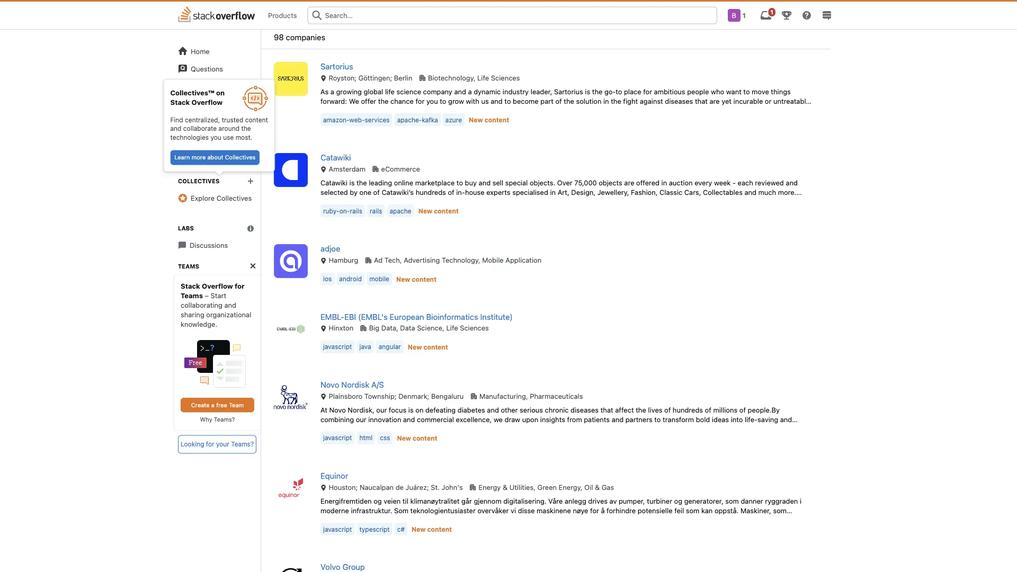 Task type: locate. For each thing, give the bounding box(es) containing it.
html link
[[357, 432, 375, 445]]

science up chance
[[397, 88, 421, 95]]

0 vertical spatial stack
[[170, 98, 190, 106]]

and up organizational
[[225, 301, 236, 309]]

0 vertical spatial hundreds
[[416, 188, 446, 196]]

1 vertical spatial diseases
[[571, 406, 599, 414]]

0 horizontal spatial on
[[216, 89, 225, 97]]

questions link
[[174, 60, 261, 77]]

science down us
[[484, 106, 509, 114]]

that down people
[[695, 97, 708, 105]]

overflow up start on the bottom
[[202, 282, 233, 290]]

of right part
[[556, 97, 562, 105]]

2 javascript link from the top
[[321, 432, 355, 445]]

transform
[[663, 415, 694, 423]]

0 horizontal spatial are
[[625, 179, 635, 187]]

help center and other resources image
[[803, 11, 812, 20]]

content down out
[[413, 435, 438, 442]]

the up one
[[357, 179, 367, 187]]

android
[[339, 275, 362, 283]]

sartorius
[[321, 62, 353, 71], [554, 88, 584, 95]]

3 catawiki from the top
[[321, 198, 348, 206]]

rails down headquartered
[[370, 207, 382, 215]]

you inside the find centralized, trusted content and collaborate around the technologies you use most.
[[211, 134, 221, 141]]

teams inside stack overflow for teams
[[181, 292, 203, 300]]

amsterdam down the marketplace
[[413, 198, 450, 206]]

0 horizontal spatial &
[[503, 484, 508, 491]]

2 og from the left
[[675, 497, 683, 505]]

1 vertical spatial javascript link
[[321, 432, 355, 445]]

on right tags
[[216, 89, 225, 97]]

big data, data science, life sciences
[[367, 324, 489, 332]]

content down science,
[[424, 344, 448, 351]]

android link
[[337, 273, 365, 285]]

with down in-
[[452, 198, 466, 206]]

of inside as a growing global life science company and a dynamic industry leader, sartorius is the go-to place for ambitious people who want to move things forward: we offer the chance for you to grow with us and to become part of the solution in the fight against diseases that are yet incurable or untreatable. to enable new technological breakthroughs for life science research and the biophar...
[[556, 97, 562, 105]]

1 vertical spatial teams?
[[231, 441, 254, 448]]

new content down the marketplace
[[419, 208, 459, 215]]

1 vertical spatial on
[[416, 406, 424, 414]]

new content for novo nordisk a/s
[[397, 435, 438, 442]]

2 rails from the left
[[370, 207, 382, 215]]

from
[[567, 415, 582, 423]]

1 vertical spatial novo
[[329, 406, 346, 414]]

1 vertical spatial science
[[484, 106, 509, 114]]

som right feil
[[686, 507, 700, 515]]

1 horizontal spatial you
[[427, 97, 438, 105]]

with inside catawiki is the leading online marketplace to buy and sell special objects. over 75,000 objects are offered in auction every week - each reviewed and selected by one of catawiki's hundreds of in-house experts specialised in art, design, jewellery, fashion, classic cars, collectables and much more. catawiki is headquartered in amsterdam with over 750 employees across the world.
[[452, 198, 466, 206]]

1 right bob builder's user avatar
[[743, 12, 746, 19]]

in left art,
[[550, 188, 556, 196]]

1 vertical spatial that
[[601, 406, 614, 414]]

1 horizontal spatial amsterdam
[[413, 198, 450, 206]]

1 horizontal spatial life
[[478, 74, 489, 82]]

by
[[350, 188, 358, 196]]

collectives down collectives dropdown button
[[217, 194, 252, 202]]

the left "biophar..."
[[555, 106, 565, 114]]

search
[[719, 9, 745, 18]]

and up "grow"
[[455, 88, 466, 95]]

ideas
[[712, 415, 729, 423]]

1 rails from the left
[[350, 207, 363, 215]]

naucalpan
[[360, 484, 394, 491]]

why
[[200, 416, 212, 423]]

de
[[396, 484, 404, 491]]

collectives up explore on the left
[[178, 178, 220, 184]]

c#
[[397, 526, 405, 533]]

new down the check
[[397, 435, 411, 442]]

1 horizontal spatial that
[[695, 97, 708, 105]]

find centralized, trusted content and collaborate around the technologies you use most.
[[170, 116, 268, 141]]

javascript down hinxton
[[323, 343, 352, 351]]

0 horizontal spatial our
[[356, 415, 367, 423]]

bold
[[696, 415, 710, 423]]

forward:
[[321, 97, 347, 105]]

content for android
[[412, 276, 437, 283]]

and left sell
[[479, 179, 491, 187]]

1 horizontal spatial sartorius
[[554, 88, 584, 95]]

our
[[377, 406, 387, 414], [356, 415, 367, 423], [427, 425, 438, 433]]

1 vertical spatial javascript
[[323, 435, 352, 442]]

maskinene
[[537, 507, 571, 515]]

0 horizontal spatial that
[[601, 406, 614, 414]]

1 horizontal spatial diseases
[[665, 97, 694, 105]]

diseases down ambitious
[[665, 97, 694, 105]]

serious
[[520, 406, 543, 414]]

teams? inside dropdown button
[[231, 441, 254, 448]]

new content down out
[[397, 435, 438, 442]]

1 horizontal spatial sciences
[[491, 74, 520, 82]]

novo nordisk a/s
[[321, 380, 384, 389]]

to down lives
[[655, 415, 661, 423]]

explore collectives
[[191, 194, 252, 202]]

new content down us
[[469, 116, 510, 124]]

sciences up industry
[[491, 74, 520, 82]]

research
[[511, 106, 539, 114]]

amsterdam down "catawiki" link in the top left of the page
[[327, 165, 366, 173]]

life up the dynamic
[[478, 74, 489, 82]]

1 vertical spatial overflow
[[202, 282, 233, 290]]

0 vertical spatial life
[[478, 74, 489, 82]]

to up in-
[[457, 179, 463, 187]]

new content down m...
[[412, 526, 452, 534]]

anlegg
[[565, 497, 587, 505]]

we
[[349, 97, 359, 105]]

embl-ebi (embl's european bioinformatics institute) link
[[321, 312, 513, 321]]

1 horizontal spatial a
[[331, 88, 334, 95]]

content for typescript
[[428, 526, 452, 534]]

1 horizontal spatial on
[[416, 406, 424, 414]]

0 horizontal spatial life
[[447, 324, 458, 332]]

Search all companies text field
[[274, 2, 496, 25]]

life
[[478, 74, 489, 82], [447, 324, 458, 332]]

0 vertical spatial science
[[397, 88, 421, 95]]

and down affect
[[612, 415, 624, 423]]

we
[[494, 415, 503, 423]]

group
[[343, 563, 365, 572]]

discussions
[[190, 241, 228, 249]]

1 & from the left
[[503, 484, 508, 491]]

on inside collectives™ on stack overflow
[[216, 89, 225, 97]]

0 vertical spatial life
[[385, 88, 395, 95]]

mobile link
[[367, 273, 392, 285]]

teknologientusiaster
[[411, 507, 476, 515]]

rails
[[350, 207, 363, 215], [370, 207, 382, 215]]

of
[[556, 97, 562, 105], [374, 188, 380, 196], [448, 188, 455, 196], [665, 406, 671, 414], [705, 406, 712, 414], [740, 406, 746, 414]]

is up by at the top left of page
[[350, 179, 355, 187]]

1 left achievements image
[[771, 9, 774, 16]]

as
[[321, 88, 329, 95]]

0 horizontal spatial with
[[452, 198, 466, 206]]

1 vertical spatial hundreds
[[673, 406, 703, 414]]

labs
[[178, 225, 194, 232]]

experts
[[487, 188, 511, 196]]

1 horizontal spatial og
[[675, 497, 683, 505]]

1 catawiki from the top
[[321, 153, 351, 162]]

0 horizontal spatial 1
[[743, 12, 746, 19]]

the down art,
[[557, 198, 567, 206]]

and down find
[[170, 125, 182, 132]]

None search field
[[303, 7, 722, 24]]

for up the against on the top right
[[644, 88, 653, 95]]

0 vertical spatial catawiki
[[321, 153, 351, 162]]

3 javascript link from the top
[[321, 523, 355, 536]]

a for create a free team
[[211, 402, 215, 409]]

0 horizontal spatial rails
[[350, 207, 363, 215]]

to up incurable
[[744, 88, 750, 95]]

are up the fashion,
[[625, 179, 635, 187]]

diabetes
[[458, 406, 485, 414]]

0 horizontal spatial hundreds
[[416, 188, 446, 196]]

are inside as a growing global life science company and a dynamic industry leader, sartorius is the go-to place for ambitious people who want to move things forward: we offer the chance for you to grow with us and to become part of the solution in the fight against diseases that are yet incurable or untreatable. to enable new technological breakthroughs for life science research and the biophar...
[[710, 97, 720, 105]]

1 horizontal spatial our
[[377, 406, 387, 414]]

ruby-on-rails
[[323, 207, 363, 215]]

0 vertical spatial sartorius
[[321, 62, 353, 71]]

to left the place
[[616, 88, 623, 95]]

are inside catawiki is the leading online marketplace to buy and sell special objects. over 75,000 objects are offered in auction every week - each reviewed and selected by one of catawiki's hundreds of in-house experts specialised in art, design, jewellery, fashion, classic cars, collectables and much more. catawiki is headquartered in amsterdam with over 750 employees across the world.
[[625, 179, 635, 187]]

royston;
[[329, 74, 357, 82]]

javascript for equinor
[[323, 526, 352, 533]]

solution
[[576, 97, 602, 105]]

klimanøytralitet
[[411, 497, 460, 505]]

& right oil at the bottom of page
[[595, 484, 600, 491]]

content for rails
[[434, 208, 459, 215]]

apache link
[[387, 205, 414, 217]]

discussions link
[[174, 237, 261, 254]]

0 vertical spatial you
[[427, 97, 438, 105]]

to
[[321, 106, 328, 114]]

teams? right your
[[231, 441, 254, 448]]

0 vertical spatial novo
[[321, 380, 340, 389]]

for down "grow"
[[462, 106, 471, 114]]

teams down discussions
[[178, 263, 199, 270]]

objects.
[[530, 179, 556, 187]]

2 & from the left
[[595, 484, 600, 491]]

2 vertical spatial javascript
[[323, 526, 352, 533]]

0 vertical spatial that
[[695, 97, 708, 105]]

and
[[455, 88, 466, 95], [491, 97, 503, 105], [541, 106, 553, 114], [170, 125, 182, 132], [479, 179, 491, 187], [786, 179, 798, 187], [745, 188, 757, 196], [225, 301, 236, 309], [487, 406, 499, 414], [403, 415, 415, 423], [612, 415, 624, 423], [781, 415, 793, 423]]

on down denmark;
[[416, 406, 424, 414]]

our up innovation
[[377, 406, 387, 414]]

the inside at novo nordisk, our focus is on defeating diabetes and other serious chronic diseases that affect the lives of hundreds of millions of people.by combining our innovation and commercial excellence, we draw upon insights from patients and partners to transform bold ideas into life-saving and preventive medicines. check out our digital roles:
[[636, 406, 647, 414]]

Search company by location text field
[[498, 2, 708, 25]]

for left å at right bottom
[[591, 507, 599, 515]]

team
[[229, 402, 244, 409]]

novo inside at novo nordisk, our focus is on defeating diabetes and other serious chronic diseases that affect the lives of hundreds of millions of people.by combining our innovation and commercial excellence, we draw upon insights from patients and partners to transform bold ideas into life-saving and preventive medicines. check out our digital roles:
[[329, 406, 346, 414]]

stack inside stack overflow for teams
[[181, 282, 200, 290]]

of left in-
[[448, 188, 455, 196]]

with left us
[[466, 97, 480, 105]]

explore
[[191, 194, 215, 202]]

sartorius up solution
[[554, 88, 584, 95]]

går
[[462, 497, 472, 505]]

content for apache-kafka
[[485, 116, 510, 124]]

hundreds up transform
[[673, 406, 703, 414]]

stack inside collectives™ on stack overflow
[[170, 98, 190, 106]]

generatorer,
[[685, 497, 724, 505]]

rails link
[[367, 205, 385, 217]]

98
[[274, 32, 284, 42]]

the down go-
[[611, 97, 622, 105]]

a down biotechnology, life sciences
[[468, 88, 472, 95]]

1 horizontal spatial with
[[466, 97, 480, 105]]

that up patients
[[601, 406, 614, 414]]

0 horizontal spatial science
[[397, 88, 421, 95]]

roles:
[[462, 425, 480, 433]]

become
[[513, 97, 539, 105]]

the up most.
[[241, 125, 251, 132]]

in up apache
[[406, 198, 412, 206]]

javascript link down hinxton
[[321, 341, 355, 353]]

content up most.
[[245, 116, 268, 124]]

a for as a growing global life science company and a dynamic industry leader, sartorius is the go-to place for ambitious people who want to move things forward: we offer the chance for you to grow with us and to become part of the solution in the fight against diseases that are yet incurable or untreatable. to enable new technological breakthroughs for life science research and the biophar...
[[331, 88, 334, 95]]

0 horizontal spatial sciences
[[460, 324, 489, 332]]

overflow up saves
[[192, 98, 223, 106]]

house
[[465, 188, 485, 196]]

collectives inside dropdown button
[[178, 178, 220, 184]]

1 vertical spatial amsterdam
[[413, 198, 450, 206]]

a right as
[[331, 88, 334, 95]]

nordisk,
[[348, 406, 375, 414]]

content for html
[[413, 435, 438, 442]]

and up we
[[487, 406, 499, 414]]

with inside as a growing global life science company and a dynamic industry leader, sartorius is the go-to place for ambitious people who want to move things forward: we offer the chance for you to grow with us and to become part of the solution in the fight against diseases that are yet incurable or untreatable. to enable new technological breakthroughs for life science research and the biophar...
[[466, 97, 480, 105]]

knowledge.
[[181, 320, 217, 328]]

big
[[369, 324, 380, 332]]

2 vertical spatial javascript link
[[321, 523, 355, 536]]

stack up collaborating
[[181, 282, 200, 290]]

javascript link down moderne
[[321, 523, 355, 536]]

volvo group
[[321, 563, 365, 572]]

0 vertical spatial with
[[466, 97, 480, 105]]

2 catawiki from the top
[[321, 179, 348, 187]]

new content down advertising
[[396, 276, 437, 283]]

0 horizontal spatial amsterdam
[[327, 165, 366, 173]]

1 vertical spatial stack
[[181, 282, 200, 290]]

catawiki
[[321, 153, 351, 162], [321, 179, 348, 187], [321, 198, 348, 206]]

diseases inside at novo nordisk, our focus is on defeating diabetes and other serious chronic diseases that affect the lives of hundreds of millions of people.by combining our innovation and commercial excellence, we draw upon insights from patients and partners to transform bold ideas into life-saving and preventive medicines. check out our digital roles:
[[571, 406, 599, 414]]

0 horizontal spatial diseases
[[571, 406, 599, 414]]

new right apache link
[[419, 208, 433, 215]]

1 horizontal spatial rails
[[370, 207, 382, 215]]

commercial
[[417, 415, 454, 423]]

javascript down preventive
[[323, 435, 352, 442]]

berlin
[[394, 74, 413, 82]]

home
[[191, 47, 210, 55]]

0 vertical spatial overflow
[[192, 98, 223, 106]]

0 horizontal spatial a
[[211, 402, 215, 409]]

you left use at the left of the page
[[211, 134, 221, 141]]

og up 'infrastruktur.'
[[374, 497, 382, 505]]

that inside at novo nordisk, our focus is on defeating diabetes and other serious chronic diseases that affect the lives of hundreds of millions of people.by combining our innovation and commercial excellence, we draw upon insights from patients and partners to transform bold ideas into life-saving and preventive medicines. check out our digital roles:
[[601, 406, 614, 414]]

som down "ryggraden"
[[774, 507, 787, 515]]

1 vertical spatial life
[[473, 106, 483, 114]]

1 vertical spatial you
[[211, 134, 221, 141]]

manufacturing, pharmaceuticals
[[478, 392, 583, 400]]

content for java
[[424, 344, 448, 351]]

collectives inside menu
[[225, 154, 256, 161]]

& right energy
[[503, 484, 508, 491]]

oil
[[585, 484, 593, 491]]

part
[[541, 97, 554, 105]]

create a free team
[[191, 402, 244, 409]]

the inside the find centralized, trusted content and collaborate around the technologies you use most.
[[241, 125, 251, 132]]

1 vertical spatial catawiki
[[321, 179, 348, 187]]

life down the bioinformatics
[[447, 324, 458, 332]]

are
[[710, 97, 720, 105], [625, 179, 635, 187]]

industry
[[503, 88, 529, 95]]

ruby-
[[323, 207, 340, 215]]

sciences down institute)
[[460, 324, 489, 332]]

1 vertical spatial with
[[452, 198, 466, 206]]

1 horizontal spatial are
[[710, 97, 720, 105]]

is down by at the top left of page
[[350, 198, 355, 206]]

and down each
[[745, 188, 757, 196]]

our down commercial
[[427, 425, 438, 433]]

the up partners
[[636, 406, 647, 414]]

0 vertical spatial our
[[377, 406, 387, 414]]

at
[[321, 406, 328, 414]]

with
[[466, 97, 480, 105], [452, 198, 466, 206]]

0 vertical spatial javascript
[[323, 343, 352, 351]]

juárez;
[[406, 484, 429, 491]]

vi
[[511, 507, 516, 515]]

stack down collectives™
[[170, 98, 190, 106]]

marketplace
[[415, 179, 455, 187]]

0 horizontal spatial og
[[374, 497, 382, 505]]

of up bold
[[705, 406, 712, 414]]

new content for catawiki
[[419, 208, 459, 215]]

breakthroughs
[[414, 106, 460, 114]]

for inside dropdown button
[[206, 441, 214, 448]]

som up the 'oppstå.'
[[726, 497, 739, 505]]

0 vertical spatial diseases
[[665, 97, 694, 105]]

world.
[[569, 198, 589, 206]]

ad
[[374, 256, 383, 264]]

sartorius up royston;
[[321, 62, 353, 71]]

2 horizontal spatial our
[[427, 425, 438, 433]]

1 vertical spatial collectives
[[178, 178, 220, 184]]

diseases up from
[[571, 406, 599, 414]]

1 horizontal spatial hundreds
[[673, 406, 703, 414]]

2 vertical spatial catawiki
[[321, 198, 348, 206]]

1 vertical spatial sartorius
[[554, 88, 584, 95]]

0 horizontal spatial you
[[211, 134, 221, 141]]

and inside – start collaborating and sharing organizational knowledge.
[[225, 301, 236, 309]]

is right focus
[[409, 406, 414, 414]]

catawiki for catawiki
[[321, 153, 351, 162]]

og
[[374, 497, 382, 505], [675, 497, 683, 505]]

for left your
[[206, 441, 214, 448]]

azure
[[446, 116, 462, 123]]

in down go-
[[604, 97, 609, 105]]

1 vertical spatial teams
[[181, 292, 203, 300]]

0 vertical spatial collectives
[[225, 154, 256, 161]]

0 vertical spatial javascript link
[[321, 341, 355, 353]]

1 vertical spatial are
[[625, 179, 635, 187]]

1 javascript from the top
[[323, 343, 352, 351]]

hundreds inside at novo nordisk, our focus is on defeating diabetes and other serious chronic diseases that affect the lives of hundreds of millions of people.by combining our innovation and commercial excellence, we draw upon insights from patients and partners to transform bold ideas into life-saving and preventive medicines. check out our digital roles:
[[673, 406, 703, 414]]

1 horizontal spatial &
[[595, 484, 600, 491]]

are down the who
[[710, 97, 720, 105]]

css link
[[378, 432, 393, 445]]

and up the check
[[403, 415, 415, 423]]

0 vertical spatial are
[[710, 97, 720, 105]]

equinor link
[[321, 471, 348, 481]]

3 javascript from the top
[[323, 526, 352, 533]]

novo up "combining"
[[329, 406, 346, 414]]

rails down by at the top left of page
[[350, 207, 363, 215]]

0 vertical spatial on
[[216, 89, 225, 97]]

achievements image
[[782, 11, 792, 20]]

2 javascript from the top
[[323, 435, 352, 442]]

2 horizontal spatial a
[[468, 88, 472, 95]]

overflow inside stack overflow for teams
[[202, 282, 233, 290]]

novo
[[321, 380, 340, 389], [329, 406, 346, 414]]

html
[[360, 435, 373, 442]]

a left free
[[211, 402, 215, 409]]

science
[[397, 88, 421, 95], [484, 106, 509, 114]]

to inside at novo nordisk, our focus is on defeating diabetes and other serious chronic diseases that affect the lives of hundreds of millions of people.by combining our innovation and commercial excellence, we draw upon insights from patients and partners to transform bold ideas into life-saving and preventive medicines. check out our digital roles:
[[655, 415, 661, 423]]

1 1 link from the left
[[722, 2, 756, 29]]



Task type: describe. For each thing, give the bounding box(es) containing it.
catawiki is the leading online marketplace to buy and sell special objects. over 75,000 objects are offered in auction every week - each reviewed and selected by one of catawiki's hundreds of in-house experts specialised in art, design, jewellery, fashion, classic cars, collectables and much more. catawiki is headquartered in amsterdam with over 750 employees across the world.
[[321, 179, 798, 206]]

hundreds inside catawiki is the leading online marketplace to buy and sell special objects. over 75,000 objects are offered in auction every week - each reviewed and selected by one of catawiki's hundreds of in-house experts specialised in art, design, jewellery, fashion, classic cars, collectables and much more. catawiki is headquartered in amsterdam with over 750 employees across the world.
[[416, 188, 446, 196]]

use
[[223, 134, 234, 141]]

new down tech,
[[396, 276, 410, 283]]

grow
[[448, 97, 464, 105]]

content inside the find centralized, trusted content and collaborate around the technologies you use most.
[[245, 116, 268, 124]]

create
[[191, 402, 210, 409]]

energifremtiden
[[321, 497, 372, 505]]

and down part
[[541, 106, 553, 114]]

company
[[423, 88, 453, 95]]

catawiki for catawiki is the leading online marketplace to buy and sell special objects. over 75,000 objects are offered in auction every week - each reviewed and selected by one of catawiki's hundreds of in-house experts specialised in art, design, jewellery, fashion, classic cars, collectables and much more. catawiki is headquartered in amsterdam with over 750 employees across the world.
[[321, 179, 348, 187]]

against
[[640, 97, 664, 105]]

digital
[[440, 425, 460, 433]]

overflow inside collectives™ on stack overflow
[[192, 98, 223, 106]]

to down company
[[440, 97, 447, 105]]

companies
[[286, 32, 326, 42]]

ryggraden
[[766, 497, 799, 505]]

sharing
[[181, 311, 204, 319]]

novo nordisk a/s link
[[321, 380, 384, 389]]

for inside energifremtiden og veien til klimanøytralitet går gjennom digitalisering. våre anlegg drives av pumper, turbiner og generatorer, som danner ryggraden i moderne infrastruktur. som teknologientusiaster overvåker vi disse maskinene nøye for å forhindre potensielle feil som kan oppstå. maskiner, som maskiner, er imidlertid ikke immune m...
[[591, 507, 599, 515]]

green
[[538, 484, 557, 491]]

1 horizontal spatial life
[[473, 106, 483, 114]]

for right chance
[[416, 97, 425, 105]]

drives
[[589, 497, 608, 505]]

why teams? link
[[181, 413, 254, 428]]

leader,
[[531, 88, 553, 95]]

javascript link for equinor
[[321, 523, 355, 536]]

people
[[688, 88, 709, 95]]

technologies
[[170, 134, 209, 141]]

volvo
[[321, 563, 341, 572]]

web-
[[350, 116, 365, 123]]

2 horizontal spatial som
[[774, 507, 787, 515]]

why teams?
[[200, 416, 235, 423]]

that inside as a growing global life science company and a dynamic industry leader, sartorius is the go-to place for ambitious people who want to move things forward: we offer the chance for you to grow with us and to become part of the solution in the fight against diseases that are yet incurable or untreatable. to enable new technological breakthroughs for life science research and the biophar...
[[695, 97, 708, 105]]

is inside as a growing global life science company and a dynamic industry leader, sartorius is the go-to place for ambitious people who want to move things forward: we offer the chance for you to grow with us and to become part of the solution in the fight against diseases that are yet incurable or untreatable. to enable new technological breakthroughs for life science research and the biophar...
[[585, 88, 591, 95]]

1 horizontal spatial som
[[726, 497, 739, 505]]

more
[[192, 154, 206, 161]]

dismiss image
[[249, 262, 257, 270]]

who
[[711, 88, 725, 95]]

0 horizontal spatial life
[[385, 88, 395, 95]]

2 vertical spatial collectives
[[217, 194, 252, 202]]

0 vertical spatial teams?
[[214, 416, 235, 423]]

collectives™ on stack overflow
[[170, 89, 225, 106]]

out
[[415, 425, 425, 433]]

to down industry
[[505, 97, 511, 105]]

new content down big data, data science, life sciences
[[408, 344, 448, 351]]

lives
[[648, 406, 663, 414]]

more.
[[779, 188, 797, 196]]

0 vertical spatial sciences
[[491, 74, 520, 82]]

you inside as a growing global life science company and a dynamic industry leader, sartorius is the go-to place for ambitious people who want to move things forward: we offer the chance for you to grow with us and to become part of the solution in the fight against diseases that are yet incurable or untreatable. to enable new technological breakthroughs for life science research and the biophar...
[[427, 97, 438, 105]]

new for sartorius
[[469, 116, 483, 124]]

pumper,
[[619, 497, 645, 505]]

ebi
[[345, 312, 356, 321]]

0 vertical spatial amsterdam
[[327, 165, 366, 173]]

kan
[[702, 507, 713, 515]]

headquartered
[[357, 198, 404, 206]]

the left go-
[[593, 88, 603, 95]]

bob builder's user avatar image
[[728, 9, 741, 22]]

site switcher image
[[823, 11, 832, 20]]

patients
[[584, 415, 610, 423]]

on-
[[340, 207, 350, 215]]

diseases inside as a growing global life science company and a dynamic industry leader, sartorius is the go-to place for ambitious people who want to move things forward: we offer the chance for you to grow with us and to become part of the solution in the fight against diseases that are yet incurable or untreatable. to enable new technological breakthroughs for life science research and the biophar...
[[665, 97, 694, 105]]

2 vertical spatial our
[[427, 425, 438, 433]]

defeating
[[426, 406, 456, 414]]

and up more.
[[786, 179, 798, 187]]

– start collaborating and sharing organizational knowledge.
[[181, 292, 252, 328]]

new content for equinor
[[412, 526, 452, 534]]

centralized,
[[185, 116, 220, 124]]

ad tech, advertising technology, mobile application
[[372, 256, 542, 264]]

0 horizontal spatial sartorius
[[321, 62, 353, 71]]

about
[[207, 154, 223, 161]]

of up into
[[740, 406, 746, 414]]

2 1 link from the left
[[756, 2, 777, 29]]

new for novo nordisk a/s
[[397, 435, 411, 442]]

selected
[[321, 188, 348, 196]]

the up technological
[[378, 97, 389, 105]]

0 horizontal spatial som
[[686, 507, 700, 515]]

insights
[[541, 415, 566, 423]]

for inside stack overflow for teams
[[235, 282, 245, 290]]

0 vertical spatial teams
[[178, 263, 199, 270]]

javascript for novo nordisk a/s
[[323, 435, 352, 442]]

1 vertical spatial sciences
[[460, 324, 489, 332]]

Search text field
[[308, 7, 718, 24]]

technology,
[[442, 256, 481, 264]]

tech,
[[385, 256, 402, 264]]

-
[[733, 179, 736, 187]]

nordisk
[[342, 380, 370, 389]]

ios link
[[321, 273, 335, 285]]

looking for your teams? button
[[178, 435, 257, 454]]

in up classic
[[662, 179, 667, 187]]

1 horizontal spatial 1
[[771, 9, 774, 16]]

technological
[[369, 106, 412, 114]]

european
[[390, 312, 424, 321]]

nøye
[[573, 507, 589, 515]]

1 vertical spatial our
[[356, 415, 367, 423]]

som
[[394, 507, 409, 515]]

equinor
[[321, 471, 348, 481]]

new for catawiki
[[419, 208, 433, 215]]

offered
[[637, 179, 660, 187]]

1 menu bar
[[722, 2, 838, 29]]

of up headquartered
[[374, 188, 380, 196]]

to inside catawiki is the leading online marketplace to buy and sell special objects. over 75,000 objects are offered in auction every week - each reviewed and selected by one of catawiki's hundreds of in-house experts specialised in art, design, jewellery, fashion, classic cars, collectables and much more. catawiki is headquartered in amsterdam with over 750 employees across the world.
[[457, 179, 463, 187]]

much
[[759, 188, 777, 196]]

embl-ebi (embl's european bioinformatics institute)
[[321, 312, 513, 321]]

er
[[353, 516, 360, 524]]

on inside at novo nordisk, our focus is on defeating diabetes and other serious chronic diseases that affect the lives of hundreds of millions of people.by combining our innovation and commercial excellence, we draw upon insights from patients and partners to transform bold ideas into life-saving and preventive medicines. check out our digital roles:
[[416, 406, 424, 414]]

sell
[[493, 179, 504, 187]]

the up "biophar..."
[[564, 97, 575, 105]]

new for equinor
[[412, 526, 426, 534]]

find
[[170, 116, 183, 124]]

and inside the find centralized, trusted content and collaborate around the technologies you use most.
[[170, 125, 182, 132]]

1 horizontal spatial science
[[484, 106, 509, 114]]

veien
[[384, 497, 401, 505]]

1 og from the left
[[374, 497, 382, 505]]

mobile
[[370, 275, 390, 283]]

auction
[[669, 179, 693, 187]]

dynamic
[[474, 88, 501, 95]]

in inside as a growing global life science company and a dynamic industry leader, sartorius is the go-to place for ambitious people who want to move things forward: we offer the chance for you to grow with us and to become part of the solution in the fight against diseases that are yet incurable or untreatable. to enable new technological breakthroughs for life science research and the biophar...
[[604, 97, 609, 105]]

energifremtiden og veien til klimanøytralitet går gjennom digitalisering. våre anlegg drives av pumper, turbiner og generatorer, som danner ryggraden i moderne infrastruktur. som teknologientusiaster overvåker vi disse maskinene nøye for å forhindre potensielle feil som kan oppstå. maskiner, som maskiner, er imidlertid ikke immune m...
[[321, 497, 802, 524]]

ikke
[[394, 516, 406, 524]]

sartorius inside as a growing global life science company and a dynamic industry leader, sartorius is the go-to place for ambitious people who want to move things forward: we offer the chance for you to grow with us and to become part of the solution in the fight against diseases that are yet incurable or untreatable. to enable new technological breakthroughs for life science research and the biophar...
[[554, 88, 584, 95]]

imidlertid
[[362, 516, 392, 524]]

new down data
[[408, 344, 422, 351]]

overvåker
[[478, 507, 509, 515]]

ecommerce
[[380, 165, 420, 173]]

pharmaceuticals
[[530, 392, 583, 400]]

turbiner
[[647, 497, 673, 505]]

javascript link for novo nordisk a/s
[[321, 432, 355, 445]]

of right lives
[[665, 406, 671, 414]]

typescript
[[360, 526, 390, 533]]

art,
[[558, 188, 570, 196]]

objects
[[599, 179, 623, 187]]

companies link
[[174, 143, 261, 160]]

and right us
[[491, 97, 503, 105]]

1 vertical spatial life
[[447, 324, 458, 332]]

1 javascript link from the top
[[321, 341, 355, 353]]

users
[[191, 130, 209, 138]]

start
[[211, 292, 226, 300]]

is inside at novo nordisk, our focus is on defeating diabetes and other serious chronic diseases that affect the lives of hundreds of millions of people.by combining our innovation and commercial excellence, we draw upon insights from patients and partners to transform bold ideas into life-saving and preventive medicines. check out our digital roles:
[[409, 406, 414, 414]]

forhindre
[[607, 507, 636, 515]]

infrastruktur.
[[351, 507, 393, 515]]

amsterdam inside catawiki is the leading online marketplace to buy and sell special objects. over 75,000 objects are offered in auction every week - each reviewed and selected by one of catawiki's hundreds of in-house experts specialised in art, design, jewellery, fashion, classic cars, collectables and much more. catawiki is headquartered in amsterdam with over 750 employees across the world.
[[413, 198, 450, 206]]

most.
[[236, 134, 253, 141]]

and right saving
[[781, 415, 793, 423]]

or
[[765, 97, 772, 105]]

collectives™ on stack overflow menu
[[164, 79, 275, 175]]

css
[[380, 435, 390, 442]]

new content for sartorius
[[469, 116, 510, 124]]

looking
[[181, 441, 204, 448]]

classic
[[660, 188, 683, 196]]



Task type: vqa. For each thing, say whether or not it's contained in the screenshot.


